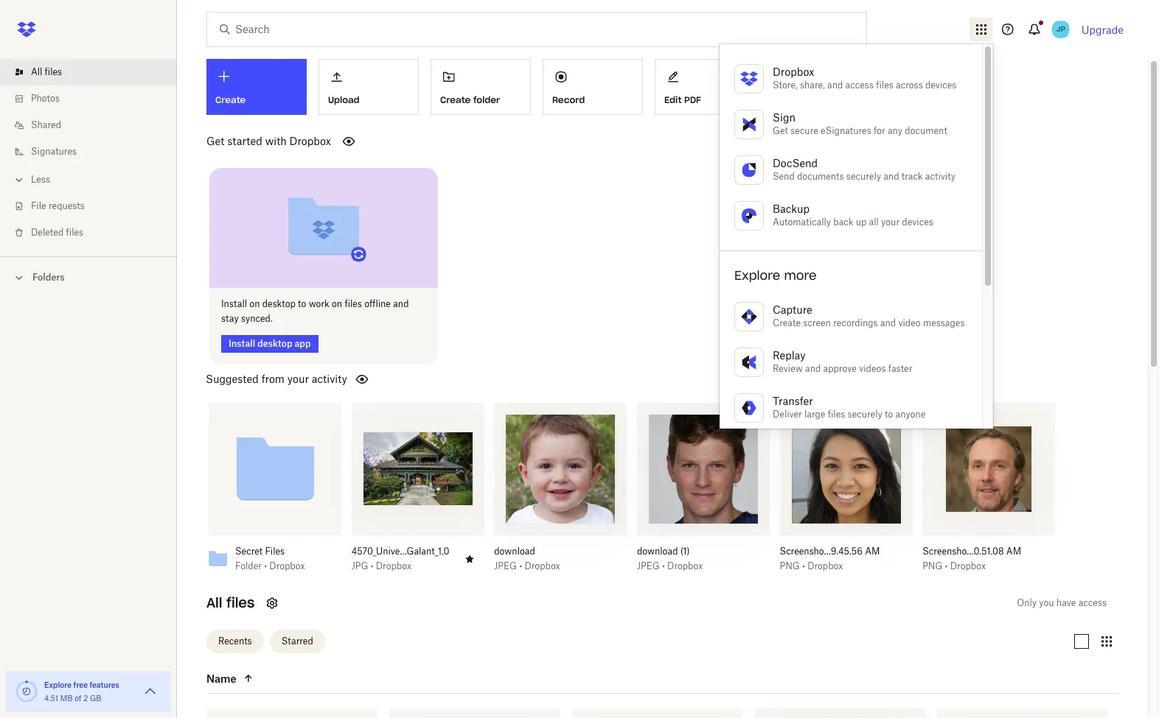 Task type: vqa. For each thing, say whether or not it's contained in the screenshot.
Plus
no



Task type: locate. For each thing, give the bounding box(es) containing it.
all up the recents at the left bottom of page
[[206, 595, 222, 612]]

your
[[881, 217, 900, 228], [287, 373, 309, 385]]

am inside 'screensho…9.45.56 am png • dropbox'
[[865, 546, 880, 557]]

png for screensho…0.51.08 am png • dropbox
[[923, 561, 943, 572]]

download for •
[[494, 546, 535, 557]]

• for screensho…9.45.56
[[802, 561, 805, 572]]

1 am from the left
[[865, 546, 880, 557]]

1 horizontal spatial jpeg
[[637, 561, 660, 572]]

0 horizontal spatial download
[[494, 546, 535, 557]]

1 horizontal spatial png • dropbox button
[[923, 561, 1023, 573]]

access up sign get secure esignatures for any document
[[845, 80, 874, 91]]

create left folder
[[440, 94, 471, 105]]

• down screensho…9.45.56
[[802, 561, 805, 572]]

all inside all files link
[[31, 66, 42, 77]]

dropbox up "store,"
[[773, 66, 814, 78]]

0 horizontal spatial png
[[780, 561, 800, 572]]

jpg • dropbox button
[[351, 561, 452, 573]]

on right 'work'
[[332, 298, 342, 309]]

all files
[[31, 66, 62, 77], [206, 595, 255, 612]]

edit pdf
[[664, 94, 701, 105]]

dropbox down screensho…9.45.56 am button
[[808, 561, 843, 572]]

1 horizontal spatial on
[[332, 298, 342, 309]]

1 jpeg from the left
[[494, 561, 517, 572]]

jpeg • dropbox button down download (1) button
[[637, 561, 737, 573]]

shared
[[31, 119, 61, 131]]

store,
[[773, 80, 798, 91]]

record
[[552, 94, 585, 105]]

get inside button
[[776, 94, 792, 105]]

folder • dropbox button
[[235, 561, 315, 573]]

access inside dropbox store, share, and access files across devices
[[845, 80, 874, 91]]

dropbox down screensho…0.51.08 am button
[[950, 561, 986, 572]]

download inside download jpeg • dropbox
[[494, 546, 535, 557]]

2 • from the left
[[371, 561, 374, 572]]

1 horizontal spatial explore
[[734, 268, 780, 283]]

0 vertical spatial devices
[[925, 80, 957, 91]]

work
[[309, 298, 329, 309]]

2 png from the left
[[923, 561, 943, 572]]

your inside backup automatically back up all your devices
[[881, 217, 900, 228]]

download (1) jpeg • dropbox
[[637, 546, 703, 572]]

devices right across
[[925, 80, 957, 91]]

0 horizontal spatial png • dropbox button
[[780, 561, 880, 573]]

jpeg • dropbox button for download (1)
[[637, 561, 737, 573]]

recents button
[[206, 631, 264, 654]]

2 jpeg from the left
[[637, 561, 660, 572]]

get down "store,"
[[776, 94, 792, 105]]

dropbox inside 4570_unive…galant_1.0 jpg • dropbox
[[376, 561, 412, 572]]

devices
[[925, 80, 957, 91], [902, 217, 933, 228]]

2 download from the left
[[637, 546, 678, 557]]

to inside install on desktop to work on files offline and stay synced.
[[298, 298, 306, 309]]

1 horizontal spatial am
[[1006, 546, 1021, 557]]

0 horizontal spatial am
[[865, 546, 880, 557]]

jpeg inside download jpeg • dropbox
[[494, 561, 517, 572]]

all files up photos
[[31, 66, 62, 77]]

securely inside the docsend send documents securely and track activity
[[846, 171, 881, 182]]

png inside screensho…0.51.08 am png • dropbox
[[923, 561, 943, 572]]

activity right from
[[312, 373, 347, 385]]

0 horizontal spatial access
[[845, 80, 874, 91]]

1 horizontal spatial access
[[1079, 598, 1107, 609]]

devices inside backup automatically back up all your devices
[[902, 217, 933, 228]]

0 vertical spatial access
[[845, 80, 874, 91]]

get for get started with dropbox
[[206, 135, 224, 147]]

replay
[[773, 350, 806, 362]]

your right all
[[881, 217, 900, 228]]

get down sign
[[773, 125, 788, 136]]

0 vertical spatial activity
[[925, 171, 956, 182]]

1 vertical spatial all
[[206, 595, 222, 612]]

get left the started
[[206, 135, 224, 147]]

jpeg • dropbox button for download
[[494, 561, 595, 573]]

only
[[1017, 598, 1037, 609]]

screensho…0.51.08 am png • dropbox
[[923, 546, 1021, 572]]

jpeg inside download (1) jpeg • dropbox
[[637, 561, 660, 572]]

all files up the recents at the left bottom of page
[[206, 595, 255, 612]]

1 vertical spatial to
[[885, 409, 893, 420]]

0 horizontal spatial all
[[31, 66, 42, 77]]

files right deleted
[[66, 227, 83, 238]]

0 vertical spatial all files
[[31, 66, 62, 77]]

0 vertical spatial explore
[[734, 268, 780, 283]]

1 horizontal spatial your
[[881, 217, 900, 228]]

• down screensho…0.51.08 at the right bottom of page
[[945, 561, 948, 572]]

png • dropbox button down screensho…0.51.08 am button
[[923, 561, 1023, 573]]

more
[[784, 268, 817, 283]]

all
[[869, 217, 879, 228]]

dropbox
[[773, 66, 814, 78], [289, 135, 331, 147], [269, 561, 305, 572], [376, 561, 412, 572], [525, 561, 560, 572], [667, 561, 703, 572], [808, 561, 843, 572], [950, 561, 986, 572]]

quota usage element
[[15, 681, 38, 704]]

1 vertical spatial create
[[773, 318, 801, 329]]

record button
[[543, 59, 643, 115]]

1 png • dropbox button from the left
[[780, 561, 880, 573]]

• right the jpg
[[371, 561, 374, 572]]

files down folder
[[226, 595, 255, 612]]

on up synced. on the top of the page
[[249, 298, 260, 309]]

png down screensho…0.51.08 at the right bottom of page
[[923, 561, 943, 572]]

png down screensho…9.45.56
[[780, 561, 800, 572]]

suggested from your activity
[[206, 373, 347, 385]]

and right review
[[805, 364, 821, 375]]

securely inside transfer deliver large files securely to anyone
[[848, 409, 882, 420]]

1 horizontal spatial png
[[923, 561, 943, 572]]

1 horizontal spatial download
[[637, 546, 678, 557]]

get signatures
[[776, 94, 843, 105]]

1 • from the left
[[264, 561, 267, 572]]

sign
[[773, 111, 796, 124]]

am for screensho…9.45.56 am png • dropbox
[[865, 546, 880, 557]]

file, 52f9044b7e2655d26eb85c0b2abdc392-uncropped_scaled_within_1536_1152.webp row
[[390, 709, 560, 719]]

1 vertical spatial all files
[[206, 595, 255, 612]]

screensho…9.45.56
[[780, 546, 863, 557]]

list
[[0, 50, 177, 257]]

and left 'track' at top right
[[884, 171, 899, 182]]

photos link
[[12, 86, 177, 112]]

0 horizontal spatial your
[[287, 373, 309, 385]]

jpeg • dropbox button down download button at the bottom of page
[[494, 561, 595, 573]]

1 png from the left
[[780, 561, 800, 572]]

file requests
[[31, 201, 85, 212]]

1 download from the left
[[494, 546, 535, 557]]

get inside sign get secure esignatures for any document
[[773, 125, 788, 136]]

4570_unive…galant_1.0
[[351, 546, 449, 557]]

review
[[773, 364, 803, 375]]

am
[[865, 546, 880, 557], [1006, 546, 1021, 557]]

and left video
[[880, 318, 896, 329]]

dropbox down download button at the bottom of page
[[525, 561, 560, 572]]

• inside 4570_unive…galant_1.0 jpg • dropbox
[[371, 561, 374, 572]]

name
[[206, 673, 237, 685]]

3 • from the left
[[519, 561, 522, 572]]

0 horizontal spatial on
[[249, 298, 260, 309]]

• inside download (1) jpeg • dropbox
[[662, 561, 665, 572]]

1 jpeg • dropbox button from the left
[[494, 561, 595, 573]]

•
[[264, 561, 267, 572], [371, 561, 374, 572], [519, 561, 522, 572], [662, 561, 665, 572], [802, 561, 805, 572], [945, 561, 948, 572]]

dropbox inside download jpeg • dropbox
[[525, 561, 560, 572]]

signatures link
[[12, 139, 177, 165]]

0 horizontal spatial to
[[298, 298, 306, 309]]

1 horizontal spatial all files
[[206, 595, 255, 612]]

png
[[780, 561, 800, 572], [923, 561, 943, 572]]

0 horizontal spatial explore
[[44, 681, 72, 690]]

to left anyone
[[885, 409, 893, 420]]

png inside 'screensho…9.45.56 am png • dropbox'
[[780, 561, 800, 572]]

files left offline
[[345, 298, 362, 309]]

jpeg down download button at the bottom of page
[[494, 561, 517, 572]]

1 horizontal spatial jpeg • dropbox button
[[637, 561, 737, 573]]

• inside screensho…0.51.08 am png • dropbox
[[945, 561, 948, 572]]

dropbox down 4570_unive…galant_1.0
[[376, 561, 412, 572]]

track
[[902, 171, 923, 182]]

screensho…0.51.08 am button
[[923, 546, 1023, 558]]

and
[[827, 80, 843, 91], [884, 171, 899, 182], [393, 298, 409, 309], [880, 318, 896, 329], [805, 364, 821, 375]]

files inside transfer deliver large files securely to anyone
[[828, 409, 845, 420]]

devices right all
[[902, 217, 933, 228]]

files up photos
[[45, 66, 62, 77]]

• for screensho…0.51.08
[[945, 561, 948, 572]]

am for screensho…0.51.08 am png • dropbox
[[1006, 546, 1021, 557]]

access right have on the right
[[1079, 598, 1107, 609]]

0 vertical spatial securely
[[846, 171, 881, 182]]

secret files button
[[235, 546, 315, 558]]

secret files folder • dropbox
[[235, 546, 305, 572]]

• inside 'screensho…9.45.56 am png • dropbox'
[[802, 561, 805, 572]]

0 vertical spatial to
[[298, 298, 306, 309]]

create folder
[[440, 94, 500, 105]]

1 vertical spatial your
[[287, 373, 309, 385]]

files right large
[[828, 409, 845, 420]]

png • dropbox button for screensho…9.45.56
[[780, 561, 880, 573]]

1 horizontal spatial all
[[206, 595, 222, 612]]

0 horizontal spatial all files
[[31, 66, 62, 77]]

• down download (1) button
[[662, 561, 665, 572]]

4 • from the left
[[662, 561, 665, 572]]

from
[[262, 373, 285, 385]]

to
[[298, 298, 306, 309], [885, 409, 893, 420]]

create folder button
[[431, 59, 531, 115]]

2
[[83, 695, 88, 703]]

1 vertical spatial explore
[[44, 681, 72, 690]]

securely left anyone
[[848, 409, 882, 420]]

securely up backup automatically back up all your devices
[[846, 171, 881, 182]]

6 • from the left
[[945, 561, 948, 572]]

2 on from the left
[[332, 298, 342, 309]]

jpeg down download (1) button
[[637, 561, 660, 572]]

0 vertical spatial create
[[440, 94, 471, 105]]

create
[[440, 94, 471, 105], [773, 318, 801, 329]]

starred
[[281, 636, 313, 647]]

4.51
[[44, 695, 58, 703]]

screensho…0.51.08
[[923, 546, 1004, 557]]

files left across
[[876, 80, 894, 91]]

get for get signatures
[[776, 94, 792, 105]]

1 horizontal spatial to
[[885, 409, 893, 420]]

folder, secret files row
[[207, 709, 378, 719]]

download inside download (1) jpeg • dropbox
[[637, 546, 678, 557]]

secure
[[791, 125, 818, 136]]

dropbox down 'secret files' button
[[269, 561, 305, 572]]

activity right 'track' at top right
[[925, 171, 956, 182]]

explore left more
[[734, 268, 780, 283]]

jpeg • dropbox button
[[494, 561, 595, 573], [637, 561, 737, 573]]

0 horizontal spatial jpeg
[[494, 561, 517, 572]]

2 am from the left
[[1006, 546, 1021, 557]]

am inside screensho…0.51.08 am png • dropbox
[[1006, 546, 1021, 557]]

documents
[[797, 171, 844, 182]]

0 vertical spatial your
[[881, 217, 900, 228]]

am right screensho…9.45.56
[[865, 546, 880, 557]]

dropbox inside screensho…0.51.08 am png • dropbox
[[950, 561, 986, 572]]

0 horizontal spatial create
[[440, 94, 471, 105]]

files inside install on desktop to work on files offline and stay synced.
[[345, 298, 362, 309]]

2 jpeg • dropbox button from the left
[[637, 561, 737, 573]]

you
[[1039, 598, 1054, 609]]

explore more
[[734, 268, 817, 283]]

explore up 4.51
[[44, 681, 72, 690]]

up
[[856, 217, 867, 228]]

starred button
[[270, 631, 325, 654]]

1 horizontal spatial create
[[773, 318, 801, 329]]

and up signatures
[[827, 80, 843, 91]]

and inside capture create screen recordings and video messages
[[880, 318, 896, 329]]

0 horizontal spatial jpeg • dropbox button
[[494, 561, 595, 573]]

dropbox right with
[[289, 135, 331, 147]]

0 vertical spatial all
[[31, 66, 42, 77]]

your right from
[[287, 373, 309, 385]]

to inside transfer deliver large files securely to anyone
[[885, 409, 893, 420]]

less image
[[12, 173, 27, 187]]

synced.
[[241, 313, 273, 324]]

1 vertical spatial securely
[[848, 409, 882, 420]]

activity
[[925, 171, 956, 182], [312, 373, 347, 385]]

1 vertical spatial activity
[[312, 373, 347, 385]]

5 • from the left
[[802, 561, 805, 572]]

transfer deliver large files securely to anyone
[[773, 395, 926, 420]]

• down download button at the bottom of page
[[519, 561, 522, 572]]

• inside secret files folder • dropbox
[[264, 561, 267, 572]]

1 horizontal spatial activity
[[925, 171, 956, 182]]

files
[[45, 66, 62, 77], [876, 80, 894, 91], [66, 227, 83, 238], [345, 298, 362, 309], [828, 409, 845, 420], [226, 595, 255, 612]]

docsend send documents securely and track activity
[[773, 157, 956, 182]]

am right screensho…0.51.08 at the right bottom of page
[[1006, 546, 1021, 557]]

to left 'work'
[[298, 298, 306, 309]]

and right offline
[[393, 298, 409, 309]]

file
[[31, 201, 46, 212]]

approve
[[823, 364, 857, 375]]

png • dropbox button down screensho…9.45.56 am button
[[780, 561, 880, 573]]

1 vertical spatial devices
[[902, 217, 933, 228]]

1 vertical spatial access
[[1079, 598, 1107, 609]]

2 png • dropbox button from the left
[[923, 561, 1023, 573]]

explore
[[734, 268, 780, 283], [44, 681, 72, 690]]

all up photos
[[31, 66, 42, 77]]

• right folder
[[264, 561, 267, 572]]

explore inside explore free features 4.51 mb of 2 gb
[[44, 681, 72, 690]]

create down the capture
[[773, 318, 801, 329]]

dropbox down download (1) button
[[667, 561, 703, 572]]



Task type: describe. For each thing, give the bounding box(es) containing it.
across
[[896, 80, 923, 91]]

files inside all files link
[[45, 66, 62, 77]]

with
[[265, 135, 287, 147]]

folders
[[32, 272, 65, 283]]

download button
[[494, 546, 595, 558]]

1 on from the left
[[249, 298, 260, 309]]

automatically
[[773, 217, 831, 228]]

recordings
[[833, 318, 878, 329]]

files
[[265, 546, 285, 557]]

and inside replay review and approve videos faster
[[805, 364, 821, 375]]

folder
[[235, 561, 262, 572]]

transfer
[[773, 395, 813, 408]]

started
[[227, 135, 262, 147]]

create inside capture create screen recordings and video messages
[[773, 318, 801, 329]]

dropbox inside secret files folder • dropbox
[[269, 561, 305, 572]]

and inside install on desktop to work on files offline and stay synced.
[[393, 298, 409, 309]]

less
[[31, 174, 50, 185]]

files inside deleted files link
[[66, 227, 83, 238]]

explore free features 4.51 mb of 2 gb
[[44, 681, 119, 703]]

sign get secure esignatures for any document
[[773, 111, 947, 136]]

file, 1703238.jpg row
[[754, 709, 925, 719]]

create inside button
[[440, 94, 471, 105]]

all files inside list item
[[31, 66, 62, 77]]

dropbox inside 'screensho…9.45.56 am png • dropbox'
[[808, 561, 843, 572]]

dropbox image
[[12, 15, 41, 44]]

offline
[[364, 298, 391, 309]]

shared link
[[12, 112, 177, 139]]

download (1) button
[[637, 546, 737, 558]]

desktop
[[262, 298, 296, 309]]

get started with dropbox
[[206, 135, 331, 147]]

only you have access
[[1017, 598, 1107, 609]]

(1)
[[680, 546, 690, 557]]

of
[[75, 695, 81, 703]]

deliver
[[773, 409, 802, 420]]

file, 4570_university_ave____pierre_galant_1.0.jpg row
[[572, 709, 743, 719]]

stay
[[221, 313, 239, 324]]

esignatures
[[821, 125, 871, 136]]

folders button
[[0, 266, 177, 288]]

messages
[[923, 318, 965, 329]]

file requests link
[[12, 193, 177, 220]]

document
[[905, 125, 947, 136]]

install on desktop to work on files offline and stay synced.
[[221, 298, 409, 324]]

deleted
[[31, 227, 64, 238]]

jpg
[[351, 561, 368, 572]]

• for secret
[[264, 561, 267, 572]]

features
[[90, 681, 119, 690]]

list containing all files
[[0, 50, 177, 257]]

file, db165f6aaa73d95c9004256537e7037b-uncropped_scaled_within_1536_1152.webp row
[[937, 709, 1108, 719]]

download for jpeg
[[637, 546, 678, 557]]

0 horizontal spatial activity
[[312, 373, 347, 385]]

docsend
[[773, 157, 818, 170]]

edit pdf button
[[655, 59, 755, 115]]

download jpeg • dropbox
[[494, 546, 560, 572]]

pdf
[[684, 94, 701, 105]]

dropbox inside dropbox store, share, and access files across devices
[[773, 66, 814, 78]]

and inside dropbox store, share, and access files across devices
[[827, 80, 843, 91]]

• inside download jpeg • dropbox
[[519, 561, 522, 572]]

for
[[874, 125, 885, 136]]

send
[[773, 171, 795, 182]]

and inside the docsend send documents securely and track activity
[[884, 171, 899, 182]]

suggested
[[206, 373, 259, 385]]

png • dropbox button for screensho…0.51.08
[[923, 561, 1023, 573]]

all files link
[[12, 59, 177, 86]]

capture
[[773, 304, 812, 316]]

free
[[73, 681, 88, 690]]

anyone
[[896, 409, 926, 420]]

dropbox inside download (1) jpeg • dropbox
[[667, 561, 703, 572]]

share,
[[800, 80, 825, 91]]

get signatures button
[[767, 59, 867, 115]]

deleted files link
[[12, 220, 177, 246]]

secret
[[235, 546, 263, 557]]

backup automatically back up all your devices
[[773, 203, 933, 228]]

png for screensho…9.45.56 am png • dropbox
[[780, 561, 800, 572]]

recents
[[218, 636, 252, 647]]

upgrade
[[1082, 23, 1124, 36]]

devices inside dropbox store, share, and access files across devices
[[925, 80, 957, 91]]

explore for explore more
[[734, 268, 780, 283]]

explore for explore free features 4.51 mb of 2 gb
[[44, 681, 72, 690]]

all files list item
[[0, 59, 177, 86]]

• for download
[[662, 561, 665, 572]]

have
[[1057, 598, 1076, 609]]

activity inside the docsend send documents securely and track activity
[[925, 171, 956, 182]]

screen
[[803, 318, 831, 329]]

replay review and approve videos faster
[[773, 350, 912, 375]]

screensho…9.45.56 am button
[[780, 546, 880, 558]]

4570_unive…galant_1.0 button
[[351, 546, 452, 558]]

deleted files
[[31, 227, 83, 238]]

dropbox store, share, and access files across devices
[[773, 66, 957, 91]]

gb
[[90, 695, 101, 703]]

capture create screen recordings and video messages
[[773, 304, 965, 329]]

large
[[805, 409, 825, 420]]

upgrade link
[[1082, 23, 1124, 36]]

folder
[[473, 94, 500, 105]]

4570_unive…galant_1.0 jpg • dropbox
[[351, 546, 449, 572]]

backup
[[773, 203, 810, 215]]

signatures
[[31, 146, 77, 157]]

install
[[221, 298, 247, 309]]

video
[[898, 318, 921, 329]]

edit
[[664, 94, 682, 105]]

any
[[888, 125, 903, 136]]

signatures
[[795, 94, 843, 105]]

files inside dropbox store, share, and access files across devices
[[876, 80, 894, 91]]



